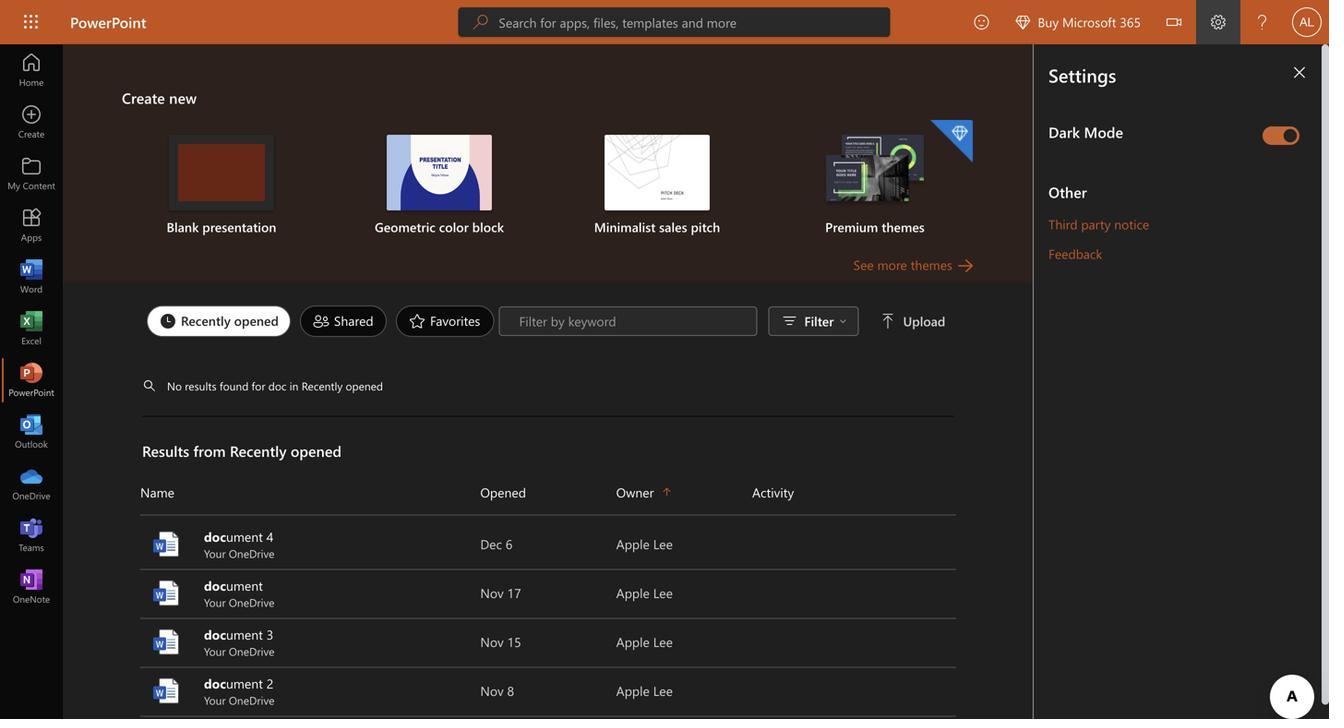 Task type: vqa. For each thing, say whether or not it's contained in the screenshot.
Universal presentation element
no



Task type: describe. For each thing, give the bounding box(es) containing it.
lee for 6
[[653, 535, 673, 553]]

results from recently opened
[[142, 441, 342, 461]]

apple lee for nov 17
[[616, 584, 673, 601]]

nov 8
[[480, 682, 514, 699]]

onedrive inside doc ument your onedrive
[[229, 595, 275, 610]]

apps image
[[22, 216, 41, 235]]

shared tab
[[295, 306, 391, 337]]

application containing create new
[[0, 44, 1034, 719]]

0 vertical spatial word image
[[22, 268, 41, 286]]

opened inside tab
[[234, 312, 279, 329]]

blank
[[167, 218, 199, 235]]

nov for nov 15
[[480, 633, 504, 650]]

geometric color block element
[[342, 135, 537, 236]]

blank presentation
[[167, 218, 276, 235]]

doc inside status
[[268, 379, 287, 393]]

favorites tab
[[391, 306, 499, 337]]

nov for nov 17
[[480, 584, 504, 601]]

al button
[[1285, 0, 1329, 44]]

list inside main content
[[122, 118, 975, 255]]

favorites
[[430, 312, 480, 329]]

owner button
[[616, 478, 752, 507]]

name document cell
[[140, 577, 480, 610]]

found
[[220, 379, 249, 393]]

minimalist sales pitch image
[[605, 135, 710, 210]]

minimalist sales pitch
[[594, 218, 720, 235]]

apple for dec 6
[[616, 535, 650, 553]]

3
[[267, 626, 274, 643]]

opened button
[[480, 478, 616, 507]]

sales
[[659, 218, 687, 235]]

see
[[854, 256, 874, 273]]

word image for ument 2
[[151, 676, 181, 706]]

8
[[507, 682, 514, 699]]

apple lee for nov 8
[[616, 682, 673, 699]]

buy
[[1038, 13, 1059, 30]]

doc for ument
[[204, 577, 226, 594]]

color
[[439, 218, 469, 235]]

create new
[[122, 88, 197, 108]]

no results found for doc in recently opened
[[167, 379, 383, 393]]

doc ument your onedrive
[[204, 577, 275, 610]]

dark mode
[[1049, 122, 1124, 142]]

home image
[[22, 61, 41, 79]]

notice
[[1115, 216, 1150, 233]]

shared
[[334, 312, 374, 329]]

2 settings region from the left
[[1034, 44, 1329, 719]]

geometric color block image
[[387, 135, 492, 210]]

opened
[[480, 484, 526, 501]]

results
[[185, 379, 217, 393]]

for
[[252, 379, 265, 393]]

feedback button
[[1049, 239, 1103, 269]]

feedback
[[1049, 245, 1103, 262]]

nov 17
[[480, 584, 521, 601]]

create
[[122, 88, 165, 108]]

main content containing create new
[[63, 44, 1034, 719]]

word image for ument 3
[[151, 627, 181, 657]]


[[840, 318, 847, 325]]

word image for ument 4
[[151, 529, 181, 559]]

1 settings region from the left
[[979, 44, 1329, 719]]

other
[[1049, 182, 1087, 202]]

onedrive for 4
[[229, 546, 275, 561]]

onedrive for 2
[[229, 693, 275, 708]]

name
[[140, 484, 174, 501]]

see more themes button
[[854, 255, 975, 275]]

name document 3 cell
[[140, 625, 480, 659]]

Filter by keyword text field
[[517, 312, 747, 331]]


[[881, 314, 896, 329]]

ument for ument 2
[[226, 675, 263, 692]]

doc for ument 4
[[204, 528, 226, 545]]

17
[[507, 584, 521, 601]]

excel image
[[22, 319, 41, 338]]

 button
[[1152, 0, 1197, 48]]

365
[[1120, 13, 1141, 30]]

settings
[[1049, 63, 1117, 87]]

recently inside the no results found for doc in recently opened status
[[302, 379, 343, 393]]

15
[[507, 633, 521, 650]]

apple lee for dec 6
[[616, 535, 673, 553]]

ument for ument
[[226, 577, 263, 594]]

powerpoint image
[[22, 371, 41, 390]]


[[1167, 15, 1182, 30]]

doc for ument 2
[[204, 675, 226, 692]]

party
[[1081, 216, 1111, 233]]

 upload
[[881, 313, 946, 330]]

onedrive for 3
[[229, 644, 275, 659]]

other element
[[1049, 182, 1307, 202]]

doc ument 4 your onedrive
[[204, 528, 275, 561]]

no
[[167, 379, 182, 393]]

premium themes image
[[823, 135, 928, 209]]



Task type: locate. For each thing, give the bounding box(es) containing it.
2
[[267, 675, 274, 692]]

recently right in
[[302, 379, 343, 393]]

upload
[[903, 313, 946, 330]]

3 nov from the top
[[480, 682, 504, 699]]

3 lee from the top
[[653, 633, 673, 650]]

2 nov from the top
[[480, 633, 504, 650]]

word image left doc ument your onedrive
[[151, 578, 181, 608]]

recently right from
[[230, 441, 287, 461]]

doc
[[268, 379, 287, 393], [204, 528, 226, 545], [204, 577, 226, 594], [204, 626, 226, 643], [204, 675, 226, 692]]

1 vertical spatial word image
[[151, 578, 181, 608]]

teams image
[[22, 526, 41, 545]]

your
[[204, 546, 226, 561], [204, 595, 226, 610], [204, 644, 226, 659], [204, 693, 226, 708]]

2 ument from the top
[[226, 577, 263, 594]]

2 vertical spatial recently
[[230, 441, 287, 461]]

block
[[472, 218, 504, 235]]

2 vertical spatial word image
[[151, 676, 181, 706]]


[[1016, 15, 1031, 30]]

ument down doc ument 4 your onedrive
[[226, 577, 263, 594]]

word image up excel image
[[22, 268, 41, 286]]

2 vertical spatial nov
[[480, 682, 504, 699]]

1 vertical spatial nov
[[480, 633, 504, 650]]

word image inside name document 3 cell
[[151, 627, 181, 657]]

tab list
[[142, 301, 499, 342]]

word image
[[22, 268, 41, 286], [151, 627, 181, 657], [151, 676, 181, 706]]

row group
[[140, 716, 956, 719]]

2 vertical spatial opened
[[291, 441, 342, 461]]

main content
[[63, 44, 1034, 719]]

1 onedrive from the top
[[229, 546, 275, 561]]

word image inside name document cell
[[151, 578, 181, 608]]

recently up results
[[181, 312, 231, 329]]

row inside main content
[[140, 478, 956, 516]]

onedrive inside doc ument 3 your onedrive
[[229, 644, 275, 659]]

row group inside main content
[[140, 716, 956, 719]]

opened
[[234, 312, 279, 329], [346, 379, 383, 393], [291, 441, 342, 461]]

0 vertical spatial opened
[[234, 312, 279, 329]]

name button
[[140, 478, 480, 507]]

doc inside doc ument 4 your onedrive
[[204, 528, 226, 545]]

themes right more
[[911, 256, 953, 273]]

doc down doc ument 4 your onedrive
[[204, 577, 226, 594]]

your inside doc ument 3 your onedrive
[[204, 644, 226, 659]]

your for ument 2
[[204, 693, 226, 708]]

2 apple from the top
[[616, 584, 650, 601]]

premium themes
[[826, 218, 925, 235]]

onedrive inside doc ument 4 your onedrive
[[229, 546, 275, 561]]

geometric
[[375, 218, 436, 235]]

opened up the for
[[234, 312, 279, 329]]

6
[[506, 535, 513, 553]]

your up doc ument your onedrive
[[204, 546, 226, 561]]

4
[[267, 528, 274, 545]]

4 ument from the top
[[226, 675, 263, 692]]

from
[[193, 441, 226, 461]]

1 vertical spatial word image
[[151, 627, 181, 657]]

3 apple from the top
[[616, 633, 650, 650]]

word image inside name document 2 cell
[[151, 676, 181, 706]]

list
[[122, 118, 975, 255]]

0 vertical spatial nov
[[480, 584, 504, 601]]

geometric color block
[[375, 218, 504, 235]]

recently
[[181, 312, 231, 329], [302, 379, 343, 393], [230, 441, 287, 461]]

1 ument from the top
[[226, 528, 263, 545]]

recently inside recently opened element
[[181, 312, 231, 329]]

more
[[878, 256, 907, 273]]

nov left 8
[[480, 682, 504, 699]]

onedrive inside doc ument 2 your onedrive
[[229, 693, 275, 708]]

doc for ument 3
[[204, 626, 226, 643]]

nov for nov 8
[[480, 682, 504, 699]]

mode
[[1084, 122, 1124, 142]]

4 lee from the top
[[653, 682, 673, 699]]

2 your from the top
[[204, 595, 226, 610]]

results
[[142, 441, 189, 461]]

lee for 17
[[653, 584, 673, 601]]

your down doc ument 3 your onedrive
[[204, 693, 226, 708]]

my content image
[[22, 164, 41, 183]]

activity
[[752, 484, 794, 501]]

recently opened tab
[[142, 306, 295, 337]]

onedrive up 3 at the bottom
[[229, 595, 275, 610]]

apple for nov 15
[[616, 633, 650, 650]]

activity, column 4 of 4 column header
[[752, 478, 956, 507]]

1 nov from the top
[[480, 584, 504, 601]]

dark
[[1049, 122, 1080, 142]]

shared element
[[300, 306, 387, 337]]

word image
[[151, 529, 181, 559], [151, 578, 181, 608]]

ument left 4
[[226, 528, 263, 545]]

filter
[[805, 313, 834, 330]]

settings region
[[979, 44, 1329, 719], [1034, 44, 1329, 719]]

blank presentation element
[[124, 135, 319, 236]]

recently opened
[[181, 312, 279, 329]]

in
[[290, 379, 299, 393]]

1 lee from the top
[[653, 535, 673, 553]]

your inside doc ument 2 your onedrive
[[204, 693, 226, 708]]

nov left 17
[[480, 584, 504, 601]]

word image inside the name document 4 cell
[[151, 529, 181, 559]]

doc inside doc ument 3 your onedrive
[[204, 626, 226, 643]]

nov 15
[[480, 633, 521, 650]]

onedrive down 3 at the bottom
[[229, 644, 275, 659]]

your inside doc ument 4 your onedrive
[[204, 546, 226, 561]]

3 ument from the top
[[226, 626, 263, 643]]

owner
[[616, 484, 654, 501]]

opened down shared
[[346, 379, 383, 393]]

dec
[[480, 535, 502, 553]]

1 apple lee from the top
[[616, 535, 673, 553]]

4 your from the top
[[204, 693, 226, 708]]

lee
[[653, 535, 673, 553], [653, 584, 673, 601], [653, 633, 673, 650], [653, 682, 673, 699]]

tab list inside main content
[[142, 301, 499, 342]]

ument for ument 3
[[226, 626, 263, 643]]

your up doc ument 2 your onedrive
[[204, 644, 226, 659]]

1 your from the top
[[204, 546, 226, 561]]

onedrive
[[229, 546, 275, 561], [229, 595, 275, 610], [229, 644, 275, 659], [229, 693, 275, 708]]

1 horizontal spatial opened
[[291, 441, 342, 461]]

your inside doc ument your onedrive
[[204, 595, 226, 610]]

name document 4 cell
[[140, 528, 480, 561]]

0 vertical spatial word image
[[151, 529, 181, 559]]

ument left 2
[[226, 675, 263, 692]]

doc inside doc ument 2 your onedrive
[[204, 675, 226, 692]]

ument inside doc ument your onedrive
[[226, 577, 263, 594]]

doc ument 2 your onedrive
[[204, 675, 275, 708]]

navigation
[[0, 44, 63, 613]]

dec 6
[[480, 535, 513, 553]]

your for ument 4
[[204, 546, 226, 561]]

name document 2 cell
[[140, 674, 480, 708]]

third
[[1049, 216, 1078, 233]]

ument inside doc ument 3 your onedrive
[[226, 626, 263, 643]]

nov
[[480, 584, 504, 601], [480, 633, 504, 650], [480, 682, 504, 699]]

apple for nov 17
[[616, 584, 650, 601]]

word image left doc ument 2 your onedrive
[[151, 676, 181, 706]]

doc ument 3 your onedrive
[[204, 626, 275, 659]]

doc left in
[[268, 379, 287, 393]]

pitch
[[691, 218, 720, 235]]

doc inside doc ument your onedrive
[[204, 577, 226, 594]]

1 word image from the top
[[151, 529, 181, 559]]

1 apple from the top
[[616, 535, 650, 553]]

create image
[[22, 113, 41, 131]]

filter 
[[805, 313, 847, 330]]

list containing blank presentation
[[122, 118, 975, 255]]

themes
[[882, 218, 925, 235], [911, 256, 953, 273]]

application
[[0, 44, 1034, 719]]

presentation
[[202, 218, 276, 235]]

tab list containing recently opened
[[142, 301, 499, 342]]

ument inside doc ument 2 your onedrive
[[226, 675, 263, 692]]

3 apple lee from the top
[[616, 633, 673, 650]]

onedrive down 4
[[229, 546, 275, 561]]

Search box. Suggestions appear as you type. search field
[[499, 7, 890, 37]]

ument for ument 4
[[226, 528, 263, 545]]

2 word image from the top
[[151, 578, 181, 608]]

apple lee
[[616, 535, 673, 553], [616, 584, 673, 601], [616, 633, 673, 650], [616, 682, 673, 699]]

onedrive down 2
[[229, 693, 275, 708]]

doc down doc ument your onedrive
[[204, 626, 226, 643]]

ument
[[226, 528, 263, 545], [226, 577, 263, 594], [226, 626, 263, 643], [226, 675, 263, 692]]

premium
[[826, 218, 878, 235]]

microsoft
[[1063, 13, 1117, 30]]

ument inside doc ument 4 your onedrive
[[226, 528, 263, 545]]

lee for 15
[[653, 633, 673, 650]]

doc left 4
[[204, 528, 226, 545]]

doc down doc ument 3 your onedrive
[[204, 675, 226, 692]]

0 vertical spatial recently
[[181, 312, 231, 329]]

2 lee from the top
[[653, 584, 673, 601]]

4 apple lee from the top
[[616, 682, 673, 699]]

ument left 3 at the bottom
[[226, 626, 263, 643]]

your up doc ument 3 your onedrive
[[204, 595, 226, 610]]

row containing name
[[140, 478, 956, 516]]

apple
[[616, 535, 650, 553], [616, 584, 650, 601], [616, 633, 650, 650], [616, 682, 650, 699]]

word image down name
[[151, 529, 181, 559]]

premium templates diamond image
[[931, 120, 973, 162]]

3 onedrive from the top
[[229, 644, 275, 659]]

minimalist
[[594, 218, 656, 235]]

4 onedrive from the top
[[229, 693, 275, 708]]

powerpoint
[[70, 12, 146, 32]]

0 horizontal spatial opened
[[234, 312, 279, 329]]

word image left doc ument 3 your onedrive
[[151, 627, 181, 657]]

themes inside the premium themes element
[[882, 218, 925, 235]]

nov left 15 on the left bottom of page
[[480, 633, 504, 650]]

4 apple from the top
[[616, 682, 650, 699]]

premium themes element
[[777, 120, 973, 236]]

1 vertical spatial themes
[[911, 256, 953, 273]]

apple lee for nov 15
[[616, 633, 673, 650]]

minimalist sales pitch element
[[559, 135, 755, 236]]

1 vertical spatial recently
[[302, 379, 343, 393]]

outlook image
[[22, 423, 41, 441]]

onenote image
[[22, 578, 41, 596]]

lee for 8
[[653, 682, 673, 699]]

 buy microsoft 365
[[1016, 13, 1141, 30]]

word image for ument
[[151, 578, 181, 608]]

no results found for doc in recently opened status
[[157, 379, 383, 397]]

dark mode element
[[1049, 122, 1256, 142]]

opened up name button
[[291, 441, 342, 461]]

2 apple lee from the top
[[616, 584, 673, 601]]

apple for nov 8
[[616, 682, 650, 699]]

themes up "see more themes"
[[882, 218, 925, 235]]

onedrive image
[[22, 475, 41, 493]]

see more themes
[[854, 256, 953, 273]]

3 your from the top
[[204, 644, 226, 659]]

2 horizontal spatial opened
[[346, 379, 383, 393]]

None search field
[[458, 7, 890, 37]]

powerpoint banner
[[0, 0, 1329, 48]]

displaying 6 out of 13 files. status
[[499, 307, 949, 336]]

your for ument 3
[[204, 644, 226, 659]]

row
[[140, 478, 956, 516]]

new
[[169, 88, 197, 108]]

third party notice
[[1049, 216, 1150, 233]]

al
[[1300, 15, 1315, 29]]

2 onedrive from the top
[[229, 595, 275, 610]]

0 vertical spatial themes
[[882, 218, 925, 235]]

third party notice link
[[1049, 216, 1150, 233]]

recently opened element
[[147, 306, 291, 337]]

1 vertical spatial opened
[[346, 379, 383, 393]]

favorites element
[[396, 306, 494, 337]]

opened inside status
[[346, 379, 383, 393]]

themes inside see more themes button
[[911, 256, 953, 273]]



